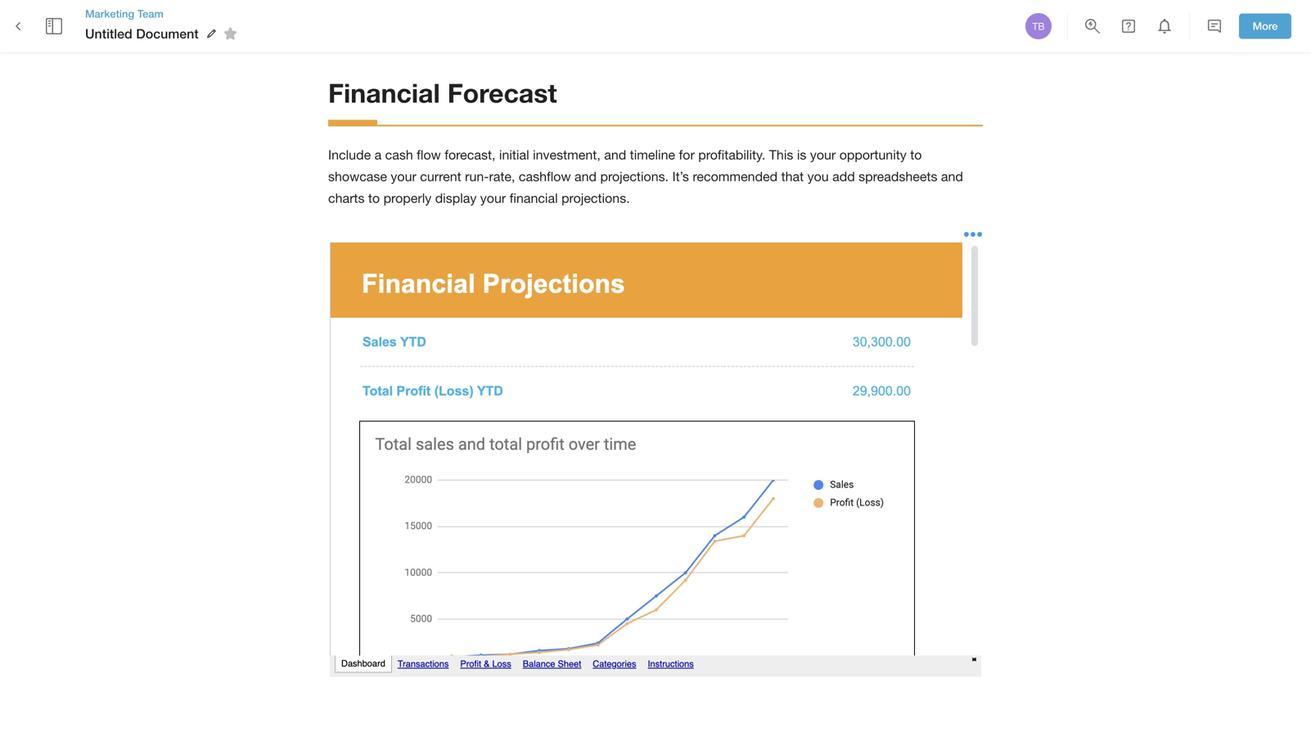Task type: locate. For each thing, give the bounding box(es) containing it.
your
[[810, 148, 836, 163], [391, 169, 417, 184], [480, 191, 506, 206]]

0 vertical spatial your
[[810, 148, 836, 163]]

and right spreadsheets
[[941, 169, 964, 184]]

document
[[136, 26, 199, 41]]

flow
[[417, 148, 441, 163]]

and down investment,
[[575, 169, 597, 184]]

marketing team link
[[85, 6, 243, 21]]

that
[[782, 169, 804, 184]]

your down "rate,"
[[480, 191, 506, 206]]

and
[[604, 148, 626, 163], [575, 169, 597, 184], [941, 169, 964, 184]]

display
[[435, 191, 477, 206]]

tb
[[1033, 20, 1045, 32]]

2 horizontal spatial your
[[810, 148, 836, 163]]

spreadsheets
[[859, 169, 938, 184]]

projections. down investment,
[[562, 191, 630, 206]]

projections.
[[600, 169, 669, 184], [562, 191, 630, 206]]

0 horizontal spatial to
[[368, 191, 380, 206]]

it's
[[673, 169, 689, 184]]

to
[[911, 148, 922, 163], [368, 191, 380, 206]]

0 horizontal spatial your
[[391, 169, 417, 184]]

untitled document
[[85, 26, 199, 41]]

for
[[679, 148, 695, 163]]

your right is
[[810, 148, 836, 163]]

1 vertical spatial to
[[368, 191, 380, 206]]

1 horizontal spatial to
[[911, 148, 922, 163]]

1 horizontal spatial and
[[604, 148, 626, 163]]

current
[[420, 169, 461, 184]]

forecast
[[448, 77, 557, 108]]

2 vertical spatial your
[[480, 191, 506, 206]]

to up spreadsheets
[[911, 148, 922, 163]]

and left timeline
[[604, 148, 626, 163]]

your up properly
[[391, 169, 417, 184]]

add
[[833, 169, 855, 184]]

projections. down timeline
[[600, 169, 669, 184]]

untitled
[[85, 26, 132, 41]]

include a cash flow forecast, initial investment, and timeline for profitability. this is your opportunity to showcase your current run-rate, cashflow and projections. it's recommended that you add spreadsheets and charts to properly display your financial projections.
[[328, 148, 967, 206]]

0 vertical spatial to
[[911, 148, 922, 163]]

showcase
[[328, 169, 387, 184]]

1 vertical spatial projections.
[[562, 191, 630, 206]]

2 horizontal spatial and
[[941, 169, 964, 184]]

to down showcase
[[368, 191, 380, 206]]

you
[[808, 169, 829, 184]]

1 horizontal spatial your
[[480, 191, 506, 206]]



Task type: describe. For each thing, give the bounding box(es) containing it.
investment,
[[533, 148, 601, 163]]

is
[[797, 148, 807, 163]]

run-
[[465, 169, 489, 184]]

opportunity
[[840, 148, 907, 163]]

rate,
[[489, 169, 515, 184]]

favorite image
[[221, 24, 240, 43]]

tb button
[[1023, 11, 1055, 42]]

recommended
[[693, 169, 778, 184]]

charts
[[328, 191, 365, 206]]

0 horizontal spatial and
[[575, 169, 597, 184]]

more button
[[1240, 14, 1292, 39]]

financial forecast
[[328, 77, 557, 108]]

more
[[1253, 20, 1278, 32]]

team
[[137, 7, 164, 20]]

timeline
[[630, 148, 676, 163]]

financial
[[328, 77, 440, 108]]

forecast,
[[445, 148, 496, 163]]

0 vertical spatial projections.
[[600, 169, 669, 184]]

marketing
[[85, 7, 134, 20]]

a
[[375, 148, 382, 163]]

cashflow
[[519, 169, 571, 184]]

financial
[[510, 191, 558, 206]]

initial
[[499, 148, 529, 163]]

cash
[[385, 148, 413, 163]]

this
[[769, 148, 794, 163]]

marketing team
[[85, 7, 164, 20]]

properly
[[384, 191, 432, 206]]

include
[[328, 148, 371, 163]]

profitability.
[[699, 148, 766, 163]]

1 vertical spatial your
[[391, 169, 417, 184]]



Task type: vqa. For each thing, say whether or not it's contained in the screenshot.
3rd 'help' Image from the bottom of the page
no



